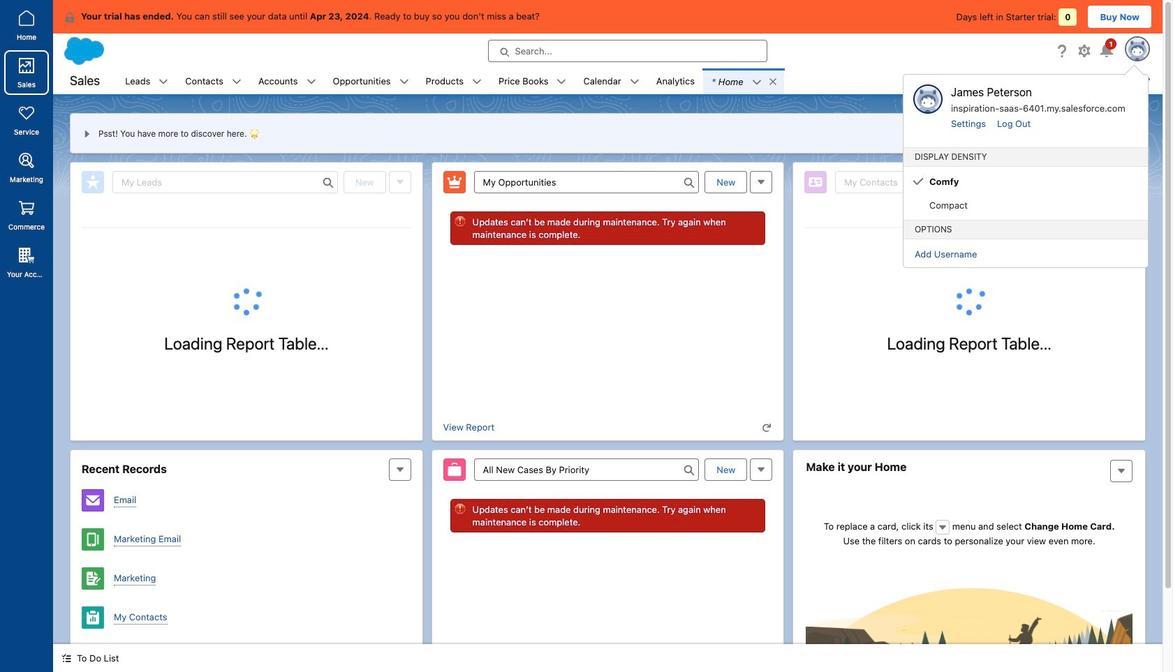 Task type: locate. For each thing, give the bounding box(es) containing it.
account image
[[82, 646, 104, 669]]

2 list item from the left
[[177, 68, 250, 94]]

1 vertical spatial error image
[[455, 504, 466, 515]]

report image
[[82, 607, 104, 630]]

grid
[[82, 228, 411, 228], [805, 228, 1135, 228]]

0 horizontal spatial grid
[[82, 228, 411, 228]]

communication subscription image
[[82, 568, 104, 590]]

density options list
[[904, 170, 1149, 217]]

list
[[117, 68, 1163, 94]]

error image
[[455, 216, 466, 227], [455, 504, 466, 515]]

text default image
[[64, 12, 75, 23], [159, 77, 169, 87], [232, 77, 242, 87], [306, 77, 316, 87], [939, 523, 948, 533]]

Select an Option text field
[[474, 171, 700, 194]]

2 error image from the top
[[455, 504, 466, 515]]

2 grid from the left
[[805, 228, 1135, 228]]

list item
[[117, 68, 177, 94], [177, 68, 250, 94], [250, 68, 325, 94], [325, 68, 418, 94], [418, 68, 491, 94], [491, 68, 575, 94], [575, 68, 648, 94], [704, 68, 784, 94]]

0 vertical spatial error image
[[455, 216, 466, 227]]

1 horizontal spatial grid
[[805, 228, 1135, 228]]

Select an Option text field
[[474, 459, 700, 481]]

3 list item from the left
[[250, 68, 325, 94]]

6 list item from the left
[[491, 68, 575, 94]]

text default image
[[768, 77, 778, 86], [399, 77, 409, 87], [472, 77, 482, 87], [557, 77, 567, 87], [630, 77, 640, 87], [752, 77, 762, 87], [763, 423, 772, 433], [61, 654, 71, 664]]



Task type: vqa. For each thing, say whether or not it's contained in the screenshot.
Communication Subscription icon
yes



Task type: describe. For each thing, give the bounding box(es) containing it.
text default image for second list item from the left
[[232, 77, 242, 87]]

4 list item from the left
[[325, 68, 418, 94]]

1 grid from the left
[[82, 228, 411, 228]]

engagement channel type image
[[82, 490, 104, 512]]

7 list item from the left
[[575, 68, 648, 94]]

communication subscription channel type image
[[82, 529, 104, 551]]

1 error image from the top
[[455, 216, 466, 227]]

text default image for 3rd list item from left
[[306, 77, 316, 87]]

8 list item from the left
[[704, 68, 784, 94]]

text default image for first list item
[[159, 77, 169, 87]]

1 list item from the left
[[117, 68, 177, 94]]

5 list item from the left
[[418, 68, 491, 94]]



